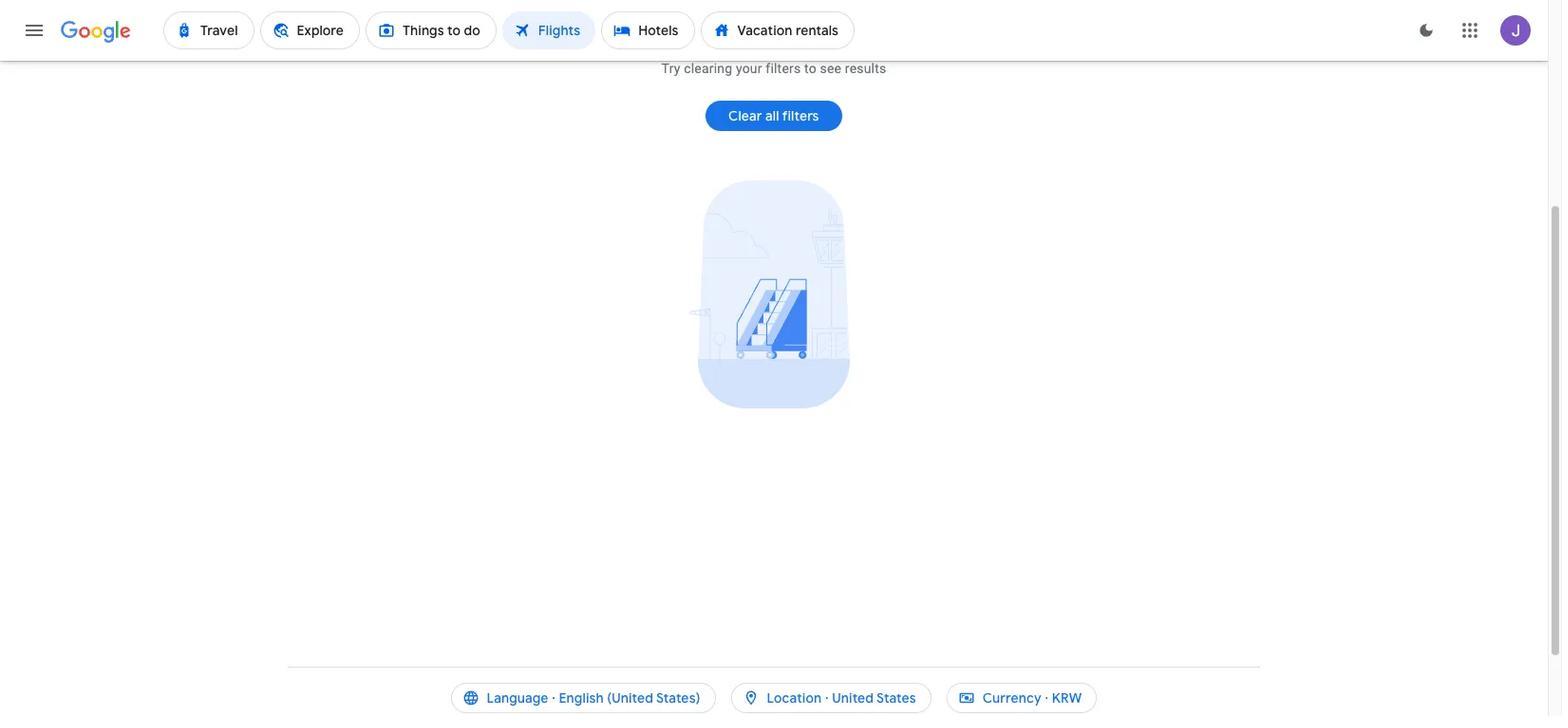 Task type: vqa. For each thing, say whether or not it's contained in the screenshot.
Aspen
no



Task type: describe. For each thing, give the bounding box(es) containing it.
location
[[767, 690, 822, 707]]

0 vertical spatial filters
[[863, 24, 911, 48]]

results
[[845, 61, 887, 76]]

change appearance image
[[1404, 8, 1450, 53]]

united
[[833, 690, 874, 707]]

options
[[667, 24, 731, 48]]

united states
[[833, 690, 917, 707]]

filters inside button
[[783, 107, 820, 124]]

1 vertical spatial your
[[736, 61, 763, 76]]

clear all filters
[[729, 107, 820, 124]]

english
[[559, 690, 604, 707]]

main menu image
[[23, 19, 46, 42]]

no
[[638, 24, 662, 48]]

all
[[766, 107, 780, 124]]

krw
[[1053, 690, 1083, 707]]

try
[[662, 61, 681, 76]]

states)
[[657, 690, 701, 707]]

try clearing your filters to see results
[[662, 61, 887, 76]]

english (united states)
[[559, 690, 701, 707]]

states
[[877, 690, 917, 707]]



Task type: locate. For each thing, give the bounding box(es) containing it.
matching
[[735, 24, 816, 48]]

your right 'clearing'
[[736, 61, 763, 76]]

(united
[[607, 690, 654, 707]]

clear
[[729, 107, 763, 124]]

filters left 'to'
[[766, 61, 801, 76]]

filters up results
[[863, 24, 911, 48]]

to
[[805, 61, 817, 76]]

your up see
[[820, 24, 859, 48]]

filters right all
[[783, 107, 820, 124]]

1 horizontal spatial your
[[820, 24, 859, 48]]

language
[[487, 690, 549, 707]]

filters
[[863, 24, 911, 48], [766, 61, 801, 76], [783, 107, 820, 124]]

see
[[820, 61, 842, 76]]

clear all filters button
[[706, 93, 843, 139]]

currency
[[983, 690, 1042, 707]]

0 horizontal spatial your
[[736, 61, 763, 76]]

2 vertical spatial filters
[[783, 107, 820, 124]]

your
[[820, 24, 859, 48], [736, 61, 763, 76]]

0 vertical spatial your
[[820, 24, 859, 48]]

clearing
[[684, 61, 733, 76]]

no options matching your filters
[[638, 24, 911, 48]]

1 vertical spatial filters
[[766, 61, 801, 76]]



